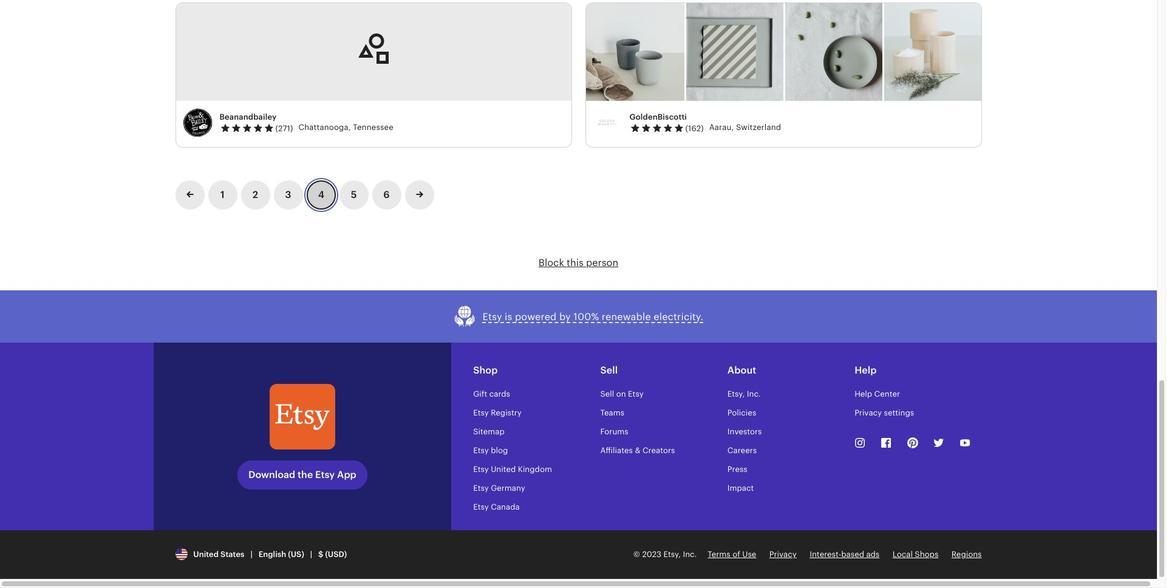Task type: describe. For each thing, give the bounding box(es) containing it.
kingdom
[[518, 465, 552, 474]]

this
[[567, 257, 584, 269]]

sitemap
[[473, 427, 505, 436]]

help for help
[[855, 365, 877, 376]]

©
[[634, 550, 640, 559]]

100%
[[574, 311, 599, 322]]

&
[[635, 446, 641, 455]]

download the etsy app link
[[237, 460, 367, 490]]

1 vertical spatial inc.
[[683, 550, 697, 559]]

press
[[728, 465, 748, 474]]

2 button
[[241, 181, 270, 210]]

1 item from this shop image from the left
[[586, 3, 685, 101]]

etsy for etsy canada
[[473, 503, 489, 512]]

germany
[[491, 484, 525, 493]]

shop
[[473, 365, 498, 376]]

5 button
[[339, 181, 368, 210]]

etsy blog link
[[473, 446, 508, 455]]

aarau,
[[709, 123, 734, 132]]

careers
[[728, 446, 757, 455]]

regions button
[[952, 549, 982, 560]]

0 horizontal spatial etsy,
[[664, 550, 681, 559]]

etsy blog
[[473, 446, 508, 455]]

impact link
[[728, 484, 754, 493]]

(271)
[[276, 124, 293, 133]]

1 | from the left
[[251, 550, 253, 559]]

cards
[[489, 390, 510, 399]]

etsy for etsy united kingdom
[[473, 465, 489, 474]]

us image
[[175, 548, 187, 560]]

etsy right the
[[315, 469, 335, 480]]

etsy, inc.
[[728, 390, 761, 399]]

etsy canada link
[[473, 503, 520, 512]]

by
[[559, 311, 571, 322]]

tennessee
[[353, 123, 394, 132]]

gift cards
[[473, 390, 510, 399]]

4 item from this shop image from the left
[[884, 3, 981, 101]]

press link
[[728, 465, 748, 474]]

etsy, inc. link
[[728, 390, 761, 399]]

privacy settings link
[[855, 408, 914, 418]]

etsy united kingdom
[[473, 465, 552, 474]]

of
[[733, 550, 740, 559]]

forums link
[[601, 427, 629, 436]]

1 button
[[208, 181, 237, 210]]

etsy germany link
[[473, 484, 525, 493]]

sell for sell
[[601, 365, 618, 376]]

etsy for etsy registry
[[473, 408, 489, 418]]

impact
[[728, 484, 754, 493]]

powered
[[515, 311, 557, 322]]

(162)
[[686, 124, 704, 133]]

1 horizontal spatial etsy,
[[728, 390, 745, 399]]

sell on etsy link
[[601, 390, 644, 399]]

app
[[337, 469, 356, 480]]

interest-
[[810, 550, 842, 559]]

4
[[318, 189, 324, 201]]

block this person
[[539, 257, 619, 269]]

registry
[[491, 408, 522, 418]]

6 button
[[372, 181, 401, 210]]

policies link
[[728, 408, 757, 418]]

center
[[875, 390, 900, 399]]

teams
[[601, 408, 625, 418]]

is
[[505, 311, 513, 322]]

$
[[318, 550, 323, 559]]

etsy united kingdom link
[[473, 465, 552, 474]]

3 item from this shop image from the left
[[786, 3, 883, 101]]

interest-based ads
[[810, 550, 880, 559]]

2 item from this shop image from the left
[[687, 3, 784, 101]]

etsy germany
[[473, 484, 525, 493]]

0 vertical spatial united
[[491, 465, 516, 474]]

(us)
[[288, 550, 304, 559]]

affiliates & creators link
[[601, 446, 675, 455]]

3
[[285, 189, 291, 201]]

sell on etsy
[[601, 390, 644, 399]]

electricity.
[[654, 311, 704, 322]]

privacy settings
[[855, 408, 914, 418]]

etsy for etsy germany
[[473, 484, 489, 493]]

person
[[586, 257, 619, 269]]

affiliates
[[601, 446, 633, 455]]

creators
[[643, 446, 675, 455]]



Task type: locate. For each thing, give the bounding box(es) containing it.
|
[[251, 550, 253, 559], [310, 550, 312, 559]]

0 horizontal spatial inc.
[[683, 550, 697, 559]]

2 | from the left
[[310, 550, 312, 559]]

1 sell from the top
[[601, 365, 618, 376]]

3 button
[[274, 181, 303, 210]]

canada
[[491, 503, 520, 512]]

help left center
[[855, 390, 873, 399]]

1 vertical spatial united
[[193, 550, 219, 559]]

shops
[[915, 550, 939, 559]]

investors
[[728, 427, 762, 436]]

beanandbailey
[[220, 113, 277, 122]]

sell for sell on etsy
[[601, 390, 614, 399]]

1 horizontal spatial inc.
[[747, 390, 761, 399]]

chattanooga,
[[299, 123, 351, 132]]

affiliates & creators
[[601, 446, 675, 455]]

etsy down etsy blog link
[[473, 465, 489, 474]]

0 vertical spatial inc.
[[747, 390, 761, 399]]

1 horizontal spatial united
[[491, 465, 516, 474]]

united right us icon
[[193, 550, 219, 559]]

etsy canada
[[473, 503, 520, 512]]

block
[[539, 257, 564, 269]]

use
[[743, 550, 757, 559]]

1
[[221, 189, 225, 201]]

renewable
[[602, 311, 651, 322]]

inc. up 'policies' link
[[747, 390, 761, 399]]

terms of use link
[[708, 550, 757, 559]]

| left $
[[310, 550, 312, 559]]

2 help from the top
[[855, 390, 873, 399]]

etsy up etsy canada link
[[473, 484, 489, 493]]

terms
[[708, 550, 731, 559]]

help for help center
[[855, 390, 873, 399]]

the
[[298, 469, 313, 480]]

etsy down the gift
[[473, 408, 489, 418]]

united states   |   english (us)   |   $ (usd)
[[189, 550, 347, 559]]

based
[[842, 550, 865, 559]]

etsy left blog in the bottom of the page
[[473, 446, 489, 455]]

teams link
[[601, 408, 625, 418]]

sell up on
[[601, 365, 618, 376]]

block this person button
[[539, 257, 619, 269]]

etsy,
[[728, 390, 745, 399], [664, 550, 681, 559]]

download the etsy app
[[248, 469, 356, 480]]

2023
[[642, 550, 662, 559]]

© 2023 etsy, inc.
[[634, 550, 697, 559]]

0 vertical spatial help
[[855, 365, 877, 376]]

etsy, right "2023"
[[664, 550, 681, 559]]

sell left on
[[601, 390, 614, 399]]

0 vertical spatial privacy
[[855, 408, 882, 418]]

english
[[259, 550, 286, 559]]

0 horizontal spatial united
[[193, 550, 219, 559]]

states
[[221, 550, 245, 559]]

sitemap link
[[473, 427, 505, 436]]

forums
[[601, 427, 629, 436]]

etsy registry link
[[473, 408, 522, 418]]

download
[[248, 469, 295, 480]]

chattanooga, tennessee
[[299, 123, 394, 132]]

1 vertical spatial privacy
[[770, 550, 797, 559]]

local
[[893, 550, 913, 559]]

inc.
[[747, 390, 761, 399], [683, 550, 697, 559]]

interest-based ads link
[[810, 550, 880, 559]]

sell
[[601, 365, 618, 376], [601, 390, 614, 399]]

2
[[253, 189, 258, 201]]

help
[[855, 365, 877, 376], [855, 390, 873, 399]]

4 button
[[307, 181, 336, 210]]

0 vertical spatial etsy,
[[728, 390, 745, 399]]

help center link
[[855, 390, 900, 399]]

privacy right 'use'
[[770, 550, 797, 559]]

| right states
[[251, 550, 253, 559]]

etsy for etsy blog
[[473, 446, 489, 455]]

1 horizontal spatial privacy
[[855, 408, 882, 418]]

avatar belonging to goldenbiscotti image
[[593, 108, 622, 138]]

0 horizontal spatial |
[[251, 550, 253, 559]]

1 horizontal spatial |
[[310, 550, 312, 559]]

united
[[491, 465, 516, 474], [193, 550, 219, 559]]

etsy inside button
[[483, 311, 502, 322]]

gift
[[473, 390, 487, 399]]

0 vertical spatial sell
[[601, 365, 618, 376]]

blog
[[491, 446, 508, 455]]

etsy, up 'policies' link
[[728, 390, 745, 399]]

1 vertical spatial sell
[[601, 390, 614, 399]]

gift cards link
[[473, 390, 510, 399]]

regions
[[952, 550, 982, 559]]

etsy registry
[[473, 408, 522, 418]]

policies
[[728, 408, 757, 418]]

ads
[[867, 550, 880, 559]]

2 sell from the top
[[601, 390, 614, 399]]

local shops
[[893, 550, 939, 559]]

switzerland
[[736, 123, 781, 132]]

privacy for privacy settings
[[855, 408, 882, 418]]

etsy left is
[[483, 311, 502, 322]]

item from this shop image
[[586, 3, 685, 101], [687, 3, 784, 101], [786, 3, 883, 101], [884, 3, 981, 101]]

help center
[[855, 390, 900, 399]]

united down blog in the bottom of the page
[[491, 465, 516, 474]]

0 horizontal spatial privacy
[[770, 550, 797, 559]]

avatar belonging to beanandbailey image
[[183, 108, 212, 138]]

goldenbiscotti
[[630, 113, 687, 122]]

1 help from the top
[[855, 365, 877, 376]]

help up "help center" link
[[855, 365, 877, 376]]

on
[[616, 390, 626, 399]]

about
[[728, 365, 757, 376]]

privacy down "help center"
[[855, 408, 882, 418]]

etsy right on
[[628, 390, 644, 399]]

5
[[351, 189, 357, 201]]

etsy is powered by 100% renewable electricity. button
[[454, 305, 704, 328]]

settings
[[884, 408, 914, 418]]

aarau, switzerland
[[709, 123, 781, 132]]

1 vertical spatial etsy,
[[664, 550, 681, 559]]

privacy link
[[770, 550, 797, 559]]

etsy is powered by 100% renewable electricity.
[[483, 311, 704, 322]]

6
[[384, 189, 390, 201]]

privacy for "privacy" "link"
[[770, 550, 797, 559]]

inc. left terms
[[683, 550, 697, 559]]

(usd)
[[325, 550, 347, 559]]

etsy left canada
[[473, 503, 489, 512]]

local shops link
[[893, 550, 939, 559]]

etsy for etsy is powered by 100% renewable electricity.
[[483, 311, 502, 322]]

1 vertical spatial help
[[855, 390, 873, 399]]



Task type: vqa. For each thing, say whether or not it's contained in the screenshot.
second Sell from the bottom of the page
yes



